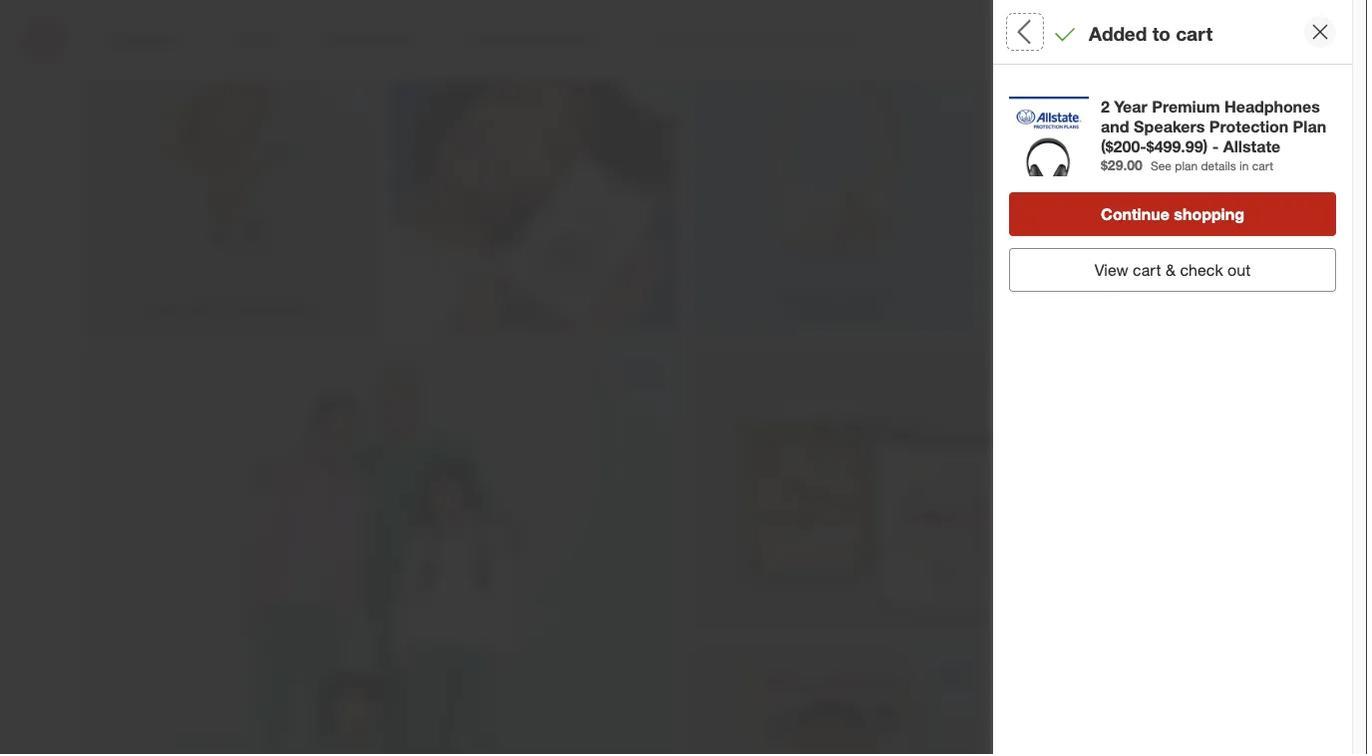 Task type: locate. For each thing, give the bounding box(es) containing it.
sale inside choose options 'dialog'
[[1245, 171, 1277, 191]]

2 vertical spatial -
[[1079, 280, 1084, 297]]

view
[[1095, 260, 1129, 280]]

wireless down see
[[1121, 195, 1185, 214]]

2 vertical spatial stock
[[1041, 280, 1075, 297]]

inside
[[1049, 130, 1086, 148]]

added for 2 year premium headphones and speakers protection plan ($200-$499.99) - allstate
[[1089, 22, 1147, 45]]

to for 2 year premium headphones and speakers protection plan ($200-$499.99) - allstate
[[1153, 22, 1171, 45]]

•
[[1127, 107, 1134, 125]]

continue
[[1101, 204, 1170, 224]]

navy image
[[1116, 292, 1158, 334]]

22
[[1328, 20, 1339, 33]]

0 horizontal spatial studio
[[1169, 175, 1218, 194]]

beats studio pro bluetooth wireless headphones beats
[[1185, 81, 1328, 157]]

for pickup inside the store
[[1049, 107, 1335, 148]]

studio
[[1233, 81, 1282, 100], [1169, 175, 1218, 194]]

1 horizontal spatial studio
[[1233, 81, 1282, 100]]

studio down plan
[[1169, 175, 1218, 194]]

sandstone
[[1121, 215, 1202, 234], [1056, 258, 1137, 277]]

0 horizontal spatial -
[[1079, 280, 1084, 297]]

cart inside "2 year premium headphones and speakers protection plan ($200-$499.99) - allstate $29.00 see plan details in cart"
[[1252, 159, 1274, 174]]

continue shopping button
[[1009, 192, 1336, 236]]

view cart & check out
[[1095, 260, 1251, 280]]

explore
[[1009, 18, 1092, 46]]

beats up speakers on the top right of page
[[1185, 94, 1229, 114]]

ellicott
[[1025, 210, 1088, 233]]

1 horizontal spatial sandstone image
[[1242, 474, 1258, 490]]

every
[[779, 289, 810, 304]]

check
[[1180, 260, 1223, 280]]

2
[[1101, 97, 1110, 116], [1222, 107, 1230, 125]]

added
[[1089, 22, 1147, 45], [1089, 22, 1147, 45]]

to inside 'dialog'
[[1153, 22, 1171, 45]]

ellicott city 3 miles next closest in stock
[[1025, 210, 1189, 256]]

2 year premium headphones and speakers protection plan ($200-$499.99) - allstate image
[[1009, 97, 1089, 177]]

0 vertical spatial miles
[[1209, 163, 1242, 181]]

choose options
[[1009, 18, 1182, 46]]

1 horizontal spatial -
[[1213, 137, 1219, 156]]

miles inside ellicott city 3 miles next closest in stock
[[1037, 239, 1070, 256]]

in stock - only 5 left
[[1025, 280, 1149, 297]]

0 vertical spatial sandstone image
[[1168, 292, 1210, 334]]

-
[[1213, 137, 1219, 156], [1290, 195, 1296, 214], [1079, 280, 1084, 297]]

added inside dialog
[[1089, 22, 1147, 45]]

added for order pickup
[[1089, 22, 1147, 45]]

studio inside the beats studio pro bluetooth wireless headphones - sandstone
[[1169, 175, 1218, 194]]

1 vertical spatial black image
[[1185, 474, 1201, 490]]

beats
[[1185, 81, 1229, 100], [1185, 94, 1229, 114], [1185, 142, 1216, 157], [1121, 175, 1165, 194]]

2 inside "2 year premium headphones and speakers protection plan ($200-$499.99) - allstate $29.00 see plan details in cart"
[[1101, 97, 1110, 116]]

beats inside the beats studio pro bluetooth wireless headphones - sandstone
[[1121, 175, 1165, 194]]

studio for beats studio pro bluetooth wireless headphones beats
[[1233, 81, 1282, 100]]

pickup for order pickup
[[1106, 81, 1166, 104]]

0 vertical spatial pro
[[1286, 81, 1313, 100]]

options
[[1100, 18, 1182, 46]]

1 vertical spatial studio
[[1169, 175, 1218, 194]]

to
[[1153, 22, 1171, 45], [1153, 22, 1171, 45], [1220, 247, 1231, 262]]

0 horizontal spatial black image
[[1012, 292, 1054, 334]]

beats for beats solo³ bluetooth wireless on-ear headphones
[[1185, 94, 1229, 114]]

1 horizontal spatial in
[[1240, 159, 1249, 174]]

1 horizontal spatial pro
[[1286, 81, 1313, 100]]

0 horizontal spatial sale
[[1185, 205, 1212, 223]]

1 vertical spatial miles
[[1037, 239, 1070, 256]]

wireless inside the beats studio pro bluetooth wireless headphones - sandstone
[[1121, 195, 1185, 214]]

headphones inside "2 year premium headphones and speakers protection plan ($200-$499.99) - allstate $29.00 see plan details in cart"
[[1225, 97, 1320, 116]]

christmas
[[786, 303, 844, 319]]

added to cart inside dialog
[[1089, 22, 1213, 45]]

sale
[[1245, 171, 1277, 191], [1185, 205, 1212, 223]]

0 vertical spatial studio
[[1233, 81, 1282, 100]]

day
[[814, 289, 834, 304]]

wireless inside beats solo³ bluetooth wireless on-ear headphones
[[1185, 140, 1249, 159]]

pro down details
[[1223, 175, 1249, 194]]

2 left hours
[[1222, 107, 1230, 125]]

0 horizontal spatial pickup
[[1106, 81, 1166, 104]]

for
[[1273, 107, 1289, 125], [217, 303, 232, 319]]

0 horizontal spatial pro
[[1223, 175, 1249, 194]]

- left only at the top
[[1079, 280, 1084, 297]]

bluetooth inside beats studio pro bluetooth wireless headphones beats
[[1185, 101, 1259, 120]]

2 horizontal spatial -
[[1290, 195, 1296, 214]]

0 horizontal spatial miles
[[1037, 239, 1070, 256]]

0 vertical spatial sale
[[1245, 171, 1277, 191]]

the
[[1090, 130, 1110, 148]]

within down $499.99)
[[1149, 163, 1186, 181]]

1 vertical spatial for
[[217, 303, 232, 319]]

solo³
[[1233, 94, 1273, 114]]

premium
[[1152, 97, 1220, 116]]

1 vertical spatial stock
[[1160, 241, 1189, 256]]

within
[[1181, 107, 1218, 125], [1149, 163, 1186, 181]]

dialog
[[993, 0, 1367, 755]]

1 vertical spatial sale
[[1185, 205, 1212, 223]]

cart inside 'dialog'
[[1176, 22, 1213, 45]]

here
[[1286, 227, 1311, 242]]

order
[[1049, 81, 1101, 104]]

in-
[[1052, 163, 1069, 181]]

1 vertical spatial in
[[1147, 241, 1157, 256]]

location
[[1069, 107, 1119, 124]]

1 vertical spatial pickup
[[1293, 107, 1335, 125]]

beats down see
[[1121, 175, 1165, 194]]

1 horizontal spatial sale
[[1245, 171, 1277, 191]]

beats up plan
[[1185, 142, 1216, 157]]

sandstone image down the check
[[1168, 292, 1210, 334]]

sandstone up "closest"
[[1121, 215, 1202, 234]]

1 vertical spatial pro
[[1223, 175, 1249, 194]]

1 horizontal spatial pickup
[[1293, 107, 1335, 125]]

beats studio pro bluetooth wireless headphones link
[[1185, 81, 1351, 141]]

wireless inside beats studio pro bluetooth wireless headphones beats
[[1263, 101, 1328, 120]]

studio for beats studio pro bluetooth wireless headphones - sandstone
[[1169, 175, 1218, 194]]

1 vertical spatial -
[[1290, 195, 1296, 214]]

ear
[[1282, 140, 1308, 159]]

explore items dialog
[[993, 0, 1367, 755]]

1 vertical spatial wireless
[[1185, 140, 1249, 159]]

black image inside the "explore items" dialog
[[1185, 474, 1201, 490]]

sandstone image right navy image
[[1242, 474, 1258, 490]]

1 horizontal spatial for
[[1273, 107, 1289, 125]]

2 year premium headphones and speakers protection plan ($200-$499.99) - allstate $29.00 see plan details in cart
[[1101, 97, 1327, 174]]

stock down you
[[1069, 163, 1103, 181]]

beats studio pro bluetooth wireless headphones - sandstone image
[[1009, 175, 1109, 275]]

2 vertical spatial wireless
[[1121, 195, 1185, 214]]

wireless
[[1263, 101, 1328, 120], [1185, 140, 1249, 159], [1121, 195, 1185, 214]]

0 vertical spatial -
[[1213, 137, 1219, 156]]

view cart & check out link
[[1009, 248, 1336, 292]]

1 vertical spatial sandstone image
[[1242, 474, 1258, 490]]

- up here
[[1290, 195, 1296, 214]]

your
[[1038, 107, 1066, 124]]

rose gold image
[[1204, 162, 1220, 178]]

for right hours
[[1273, 107, 1289, 125]]

pickup inside for pickup inside the store
[[1293, 107, 1335, 125]]

stock up "view cart & check out"
[[1160, 241, 1189, 256]]

bluetooth
[[1185, 101, 1259, 120], [1185, 117, 1259, 136], [1254, 175, 1328, 194]]

next
[[1078, 241, 1103, 256]]

pick up here
[[1240, 227, 1311, 242]]

added to cart for 2 year premium headphones and speakers protection plan ($200-$499.99) - allstate
[[1089, 22, 1213, 45]]

stock down color sandstone
[[1041, 280, 1075, 297]]

0 vertical spatial pickup
[[1106, 81, 1166, 104]]

in inside "2 year premium headphones and speakers protection plan ($200-$499.99) - allstate $29.00 see plan details in cart"
[[1240, 159, 1249, 174]]

black image
[[1185, 162, 1201, 178]]

2 up and
[[1101, 97, 1110, 116]]

you
[[1085, 143, 1109, 161]]

sale for $299.99 sale
[[1245, 171, 1277, 191]]

beats inside beats solo³ bluetooth wireless on-ear headphones
[[1185, 94, 1229, 114]]

0 vertical spatial sandstone
[[1121, 215, 1202, 234]]

for right toasty
[[217, 303, 232, 319]]

check stores dialog
[[993, 0, 1367, 755]]

black image
[[1012, 292, 1054, 334], [1185, 474, 1201, 490]]

more near you show in-stock stores within 50 miles
[[1013, 143, 1242, 181]]

sandstone inside the beats studio pro bluetooth wireless headphones - sandstone
[[1121, 215, 1202, 234]]

bluetooth inside beats solo³ bluetooth wireless on-ear headphones
[[1185, 117, 1259, 136]]

gold image
[[1223, 162, 1239, 178]]

1 horizontal spatial miles
[[1209, 163, 1242, 181]]

beats up for pickup inside the store on the right of page
[[1185, 81, 1229, 100]]

items
[[1098, 18, 1158, 46]]

beats studio pro bluetooth wireless headphones - sandstone
[[1121, 175, 1328, 234]]

0 vertical spatial stock
[[1069, 163, 1103, 181]]

1 vertical spatial within
[[1149, 163, 1186, 181]]

sandstone inside choose options 'dialog'
[[1056, 258, 1137, 277]]

sandstone down next
[[1056, 258, 1137, 277]]

sandstone image inside the "explore items" dialog
[[1242, 474, 1258, 490]]

cart
[[1176, 22, 1213, 45], [1176, 22, 1213, 45], [1252, 159, 1274, 174], [1235, 247, 1258, 262], [1133, 260, 1161, 280]]

$299.99 sale
[[1185, 171, 1277, 191]]

0 vertical spatial in
[[1240, 159, 1249, 174]]

hours
[[1234, 107, 1269, 125]]

wireless up ear
[[1263, 101, 1328, 120]]

pro inside the beats studio pro bluetooth wireless headphones - sandstone
[[1223, 175, 1249, 194]]

in right "closest"
[[1147, 241, 1157, 256]]

1 vertical spatial sandstone
[[1056, 258, 1137, 277]]

added to cart
[[1089, 22, 1213, 45], [1089, 22, 1213, 45]]

within up $499.99)
[[1181, 107, 1218, 125]]

and
[[1101, 117, 1130, 136]]

bluetooth inside the beats studio pro bluetooth wireless headphones - sandstone
[[1254, 175, 1328, 194]]

pickup up •
[[1106, 81, 1166, 104]]

0 horizontal spatial 2
[[1101, 97, 1110, 116]]

up
[[1268, 227, 1283, 242]]

pro up plan
[[1286, 81, 1313, 100]]

pro for beats studio pro bluetooth wireless headphones beats
[[1286, 81, 1313, 100]]

left
[[1129, 280, 1149, 297]]

shopping
[[1174, 204, 1245, 224]]

pro
[[1286, 81, 1313, 100], [1223, 175, 1249, 194]]

in right gold image
[[1240, 159, 1249, 174]]

What can we help you find? suggestions appear below search field
[[647, 18, 1115, 62]]

studio up hours
[[1233, 81, 1282, 100]]

edit your location
[[1010, 107, 1119, 124]]

0 vertical spatial wireless
[[1263, 101, 1328, 120]]

studio inside beats studio pro bluetooth wireless headphones beats
[[1233, 81, 1282, 100]]

black image down color
[[1012, 292, 1054, 334]]

every day is perfect christmas music.
[[779, 289, 894, 319]]

wireless up 'rose gold' image at right
[[1185, 140, 1249, 159]]

beats solo³ bluetooth wireless on-ear headphones image
[[1009, 93, 1173, 256], [1009, 93, 1173, 256]]

1 horizontal spatial black image
[[1185, 474, 1201, 490]]

black image left deep brown image
[[1185, 474, 1201, 490]]

stock
[[1069, 163, 1103, 181], [1160, 241, 1189, 256], [1041, 280, 1075, 297]]

continue shopping
[[1101, 204, 1245, 224]]

0 vertical spatial for
[[1273, 107, 1289, 125]]

pro inside beats studio pro bluetooth wireless headphones beats
[[1286, 81, 1313, 100]]

pickup for for pickup inside the store
[[1293, 107, 1335, 125]]

perfect
[[850, 289, 891, 304]]

0 vertical spatial within
[[1181, 107, 1218, 125]]

- up details
[[1213, 137, 1219, 156]]

sandstone image
[[1168, 292, 1210, 334], [1242, 474, 1258, 490]]

0 horizontal spatial in
[[1147, 241, 1157, 256]]

stock inside more near you show in-stock stores within 50 miles
[[1069, 163, 1103, 181]]

pickup up ear
[[1293, 107, 1335, 125]]

bluetooth for -
[[1254, 175, 1328, 194]]

miles inside more near you show in-stock stores within 50 miles
[[1209, 163, 1242, 181]]

to inside dialog
[[1153, 22, 1171, 45]]

0 horizontal spatial for
[[217, 303, 232, 319]]

- inside the beats studio pro bluetooth wireless headphones - sandstone
[[1290, 195, 1296, 214]]

protection
[[1210, 117, 1289, 136]]

music.
[[847, 303, 883, 319]]

to for order pickup
[[1153, 22, 1171, 45]]

day.
[[286, 303, 310, 319]]

in
[[1240, 159, 1249, 174], [1147, 241, 1157, 256]]

sale inside $99.99 sale
[[1185, 205, 1212, 223]]

0 horizontal spatial sandstone image
[[1168, 292, 1210, 334]]

check stores
[[1049, 18, 1196, 46]]



Task type: vqa. For each thing, say whether or not it's contained in the screenshot.
When purchased online on the top
no



Task type: describe. For each thing, give the bounding box(es) containing it.
3
[[1025, 239, 1033, 256]]

add to cart
[[1194, 247, 1258, 262]]

beats solo³ bluetooth wireless on-ear headphones
[[1185, 94, 1308, 182]]

stay
[[151, 303, 176, 319]]

ready
[[1138, 107, 1178, 125]]

in
[[1025, 280, 1037, 297]]

details
[[1201, 159, 1236, 174]]

color sandstone
[[1009, 258, 1137, 277]]

see
[[1151, 159, 1172, 174]]

speakers
[[1134, 117, 1205, 136]]

edit
[[1010, 107, 1035, 124]]

add to cart button
[[1185, 239, 1267, 271]]

wireless for beats studio pro bluetooth wireless headphones - sandstone
[[1121, 195, 1185, 214]]

- inside "2 year premium headphones and speakers protection plan ($200-$499.99) - allstate $29.00 see plan details in cart"
[[1213, 137, 1219, 156]]

glen
[[1049, 107, 1078, 125]]

allstate
[[1223, 137, 1281, 156]]

21045
[[1033, 82, 1078, 102]]

0 vertical spatial black image
[[1012, 292, 1054, 334]]

headphones inside beats solo³ bluetooth wireless on-ear headphones
[[1185, 163, 1280, 182]]

5
[[1118, 280, 1125, 297]]

$99.99
[[1185, 188, 1227, 205]]

only
[[1088, 280, 1114, 297]]

added to cart dialog
[[993, 0, 1367, 755]]

explore items
[[1009, 18, 1158, 46]]

plan
[[1175, 159, 1198, 174]]

$29.00
[[1101, 157, 1143, 174]]

within inside more near you show in-stock stores within 50 miles
[[1149, 163, 1186, 181]]

closest
[[1106, 241, 1144, 256]]

toasty
[[179, 303, 214, 319]]

stores
[[1107, 163, 1145, 181]]

on-
[[1254, 140, 1282, 159]]

out
[[1228, 260, 1251, 280]]

check
[[1049, 18, 1119, 46]]

pick up here button
[[1231, 218, 1320, 250]]

sale for $99.99 sale
[[1185, 205, 1212, 223]]

in inside ellicott city 3 miles next closest in stock
[[1147, 241, 1157, 256]]

search
[[1101, 32, 1149, 51]]

show
[[1013, 163, 1048, 181]]

burnie
[[1082, 107, 1123, 125]]

headphones inside the beats studio pro bluetooth wireless headphones - sandstone
[[1190, 195, 1285, 214]]

wireless for beats studio pro bluetooth wireless headphones beats
[[1263, 101, 1328, 120]]

deep brown image
[[1064, 292, 1106, 334]]

to inside button
[[1220, 247, 1231, 262]]

pick
[[1240, 227, 1265, 242]]

store
[[1114, 130, 1145, 148]]

bluetooth for beats
[[1185, 101, 1259, 120]]

- inside check stores dialog
[[1079, 280, 1084, 297]]

stores
[[1125, 18, 1196, 46]]

$99.99 sale
[[1185, 188, 1227, 223]]

($200-
[[1101, 137, 1147, 156]]

for inside for pickup inside the store
[[1273, 107, 1289, 125]]

stock inside ellicott city 3 miles next closest in stock
[[1160, 241, 1189, 256]]

$299.99
[[1185, 171, 1241, 191]]

50
[[1190, 163, 1205, 181]]

more
[[1013, 143, 1048, 161]]

search button
[[1101, 18, 1149, 66]]

added to cart for order pickup
[[1089, 22, 1213, 45]]

deep brown image
[[1204, 474, 1220, 490]]

city
[[1094, 210, 1130, 233]]

cart inside button
[[1235, 247, 1258, 262]]

plan
[[1293, 117, 1327, 136]]

sandstone image inside choose options 'dialog'
[[1168, 292, 1210, 334]]

dialog containing added to cart
[[993, 0, 1367, 755]]

near
[[1051, 143, 1081, 161]]

beats studio pro bluetooth wireless headphones image
[[1009, 81, 1169, 240]]

order pickup
[[1049, 81, 1166, 104]]

stay toasty for caroling day.
[[151, 303, 310, 319]]

glen burnie • ready within 2 hours
[[1049, 107, 1273, 125]]

choose
[[1009, 18, 1093, 46]]

choose options dialog
[[993, 0, 1367, 755]]

22 link
[[1304, 18, 1347, 62]]

color
[[1009, 258, 1048, 277]]

1 horizontal spatial 2
[[1222, 107, 1230, 125]]

$499.99)
[[1147, 137, 1208, 156]]

year
[[1114, 97, 1148, 116]]

beats solo³ bluetooth wireless on-ear headphones link
[[1185, 93, 1324, 182]]

is
[[838, 289, 847, 304]]

pro for beats studio pro bluetooth wireless headphones - sandstone
[[1223, 175, 1249, 194]]

edit your location button
[[1009, 105, 1140, 127]]

headphones inside beats studio pro bluetooth wireless headphones beats
[[1185, 121, 1280, 140]]

beats for beats studio pro bluetooth wireless headphones beats
[[1185, 81, 1229, 100]]

beats for beats studio pro bluetooth wireless headphones - sandstone
[[1121, 175, 1165, 194]]

navy image
[[1223, 474, 1239, 490]]



